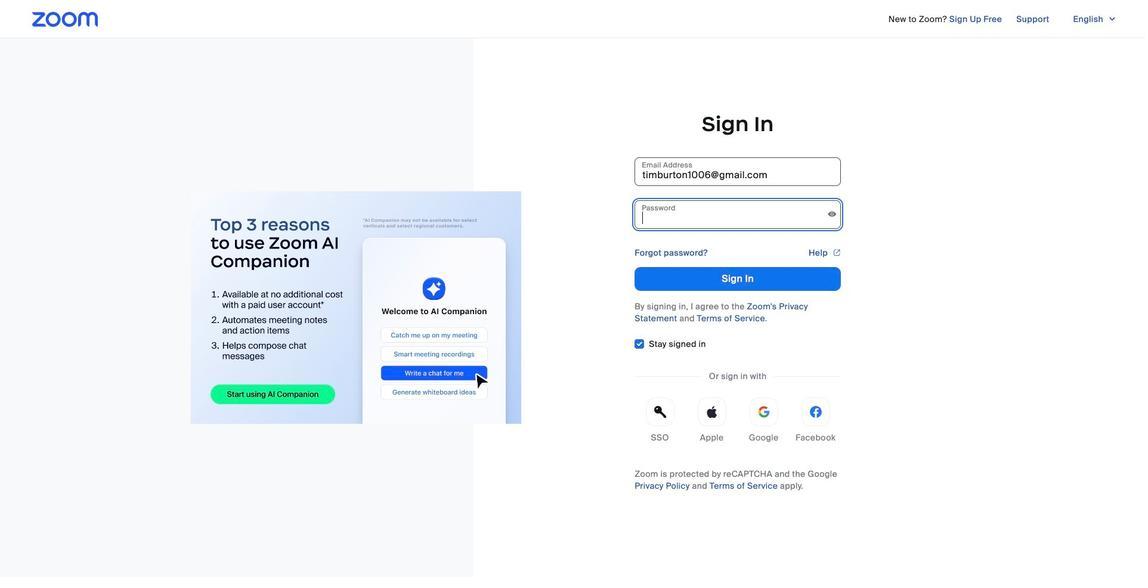 Task type: locate. For each thing, give the bounding box(es) containing it.
down image
[[1108, 13, 1117, 25]]

zoom logo image
[[32, 12, 98, 27]]

sign in with apple image
[[706, 406, 718, 418]]

Password password field
[[635, 200, 841, 229]]

window new image
[[833, 247, 841, 259]]



Task type: describe. For each thing, give the bounding box(es) containing it.
Email Address email field
[[635, 157, 841, 186]]

start using zoom ai companion image
[[191, 191, 522, 424]]



Task type: vqa. For each thing, say whether or not it's contained in the screenshot.
second menu item from the top of the Admin Menu menu
no



